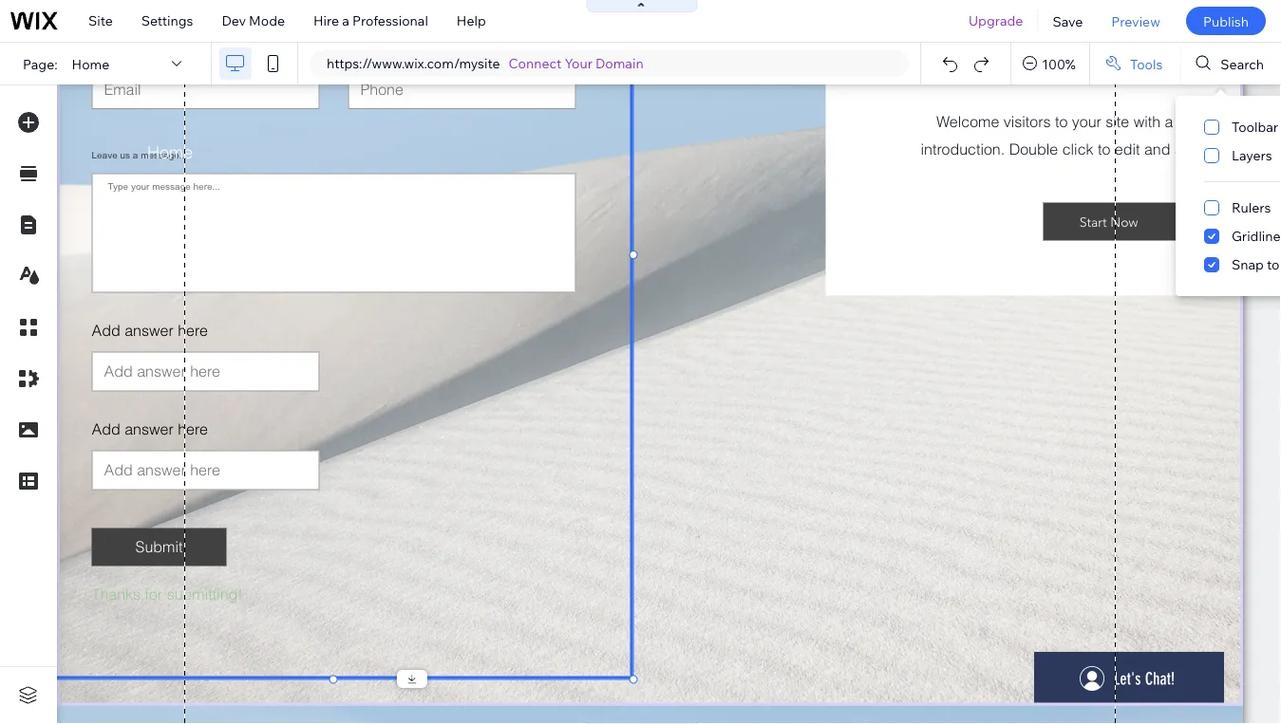 Task type: describe. For each thing, give the bounding box(es) containing it.
connect
[[509, 55, 562, 72]]

hire
[[314, 12, 339, 29]]

upgrade
[[969, 12, 1024, 29]]

tools button
[[1091, 43, 1180, 85]]

search
[[1221, 55, 1265, 72]]

100% button
[[1012, 43, 1090, 85]]

save
[[1053, 13, 1083, 29]]

100%
[[1043, 55, 1076, 72]]

settings
[[141, 12, 193, 29]]

search button
[[1181, 43, 1282, 85]]

https://www.wix.com/mysite connect your domain
[[327, 55, 644, 72]]

preview button
[[1098, 0, 1175, 42]]

save button
[[1039, 0, 1098, 42]]

mode
[[249, 12, 285, 29]]

your
[[565, 55, 593, 72]]



Task type: vqa. For each thing, say whether or not it's contained in the screenshot.
100% at the right of page
yes



Task type: locate. For each thing, give the bounding box(es) containing it.
https://www.wix.com/mysite
[[327, 55, 500, 72]]

tools
[[1131, 55, 1163, 72]]

publish button
[[1187, 7, 1267, 35]]

a
[[342, 12, 350, 29]]

help
[[457, 12, 486, 29]]

dev
[[222, 12, 246, 29]]

domain
[[596, 55, 644, 72]]

preview
[[1112, 13, 1161, 29]]

home
[[72, 55, 110, 72]]

publish
[[1204, 13, 1249, 29]]

hire a professional
[[314, 12, 428, 29]]

dev mode
[[222, 12, 285, 29]]

site
[[88, 12, 113, 29]]

professional
[[353, 12, 428, 29]]



